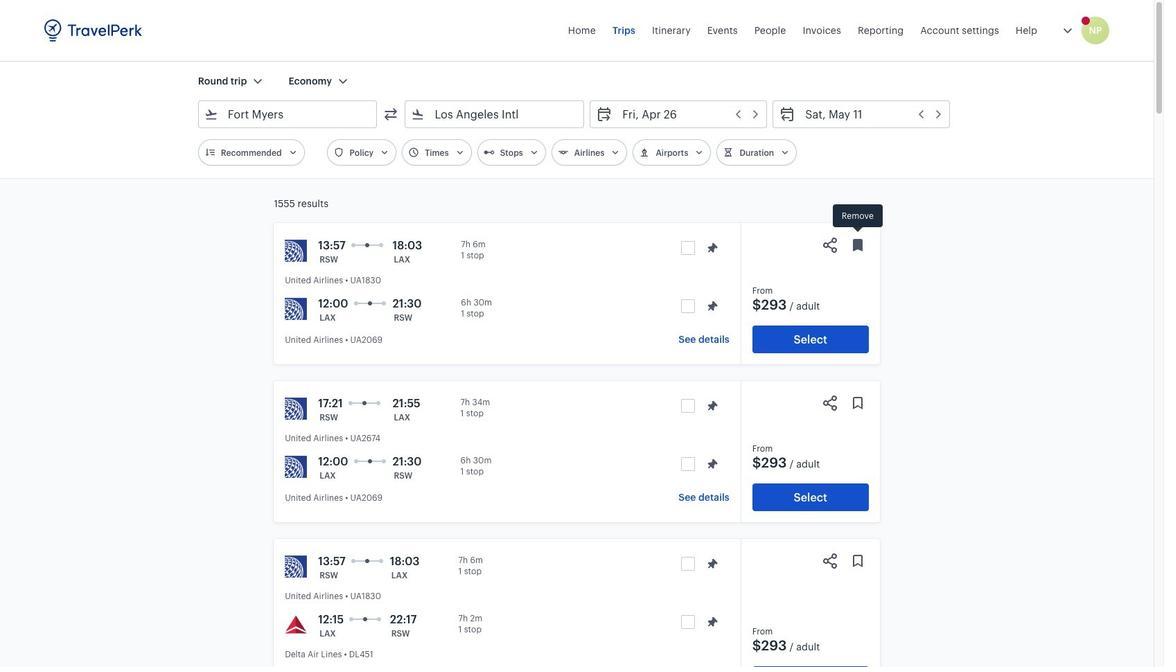 Task type: locate. For each thing, give the bounding box(es) containing it.
1 vertical spatial united airlines image
[[285, 298, 307, 320]]

delta air lines image
[[285, 614, 307, 636]]

2 vertical spatial united airlines image
[[285, 456, 307, 478]]

0 vertical spatial united airlines image
[[285, 398, 307, 420]]

tooltip
[[833, 204, 882, 234]]

united airlines image
[[285, 398, 307, 420], [285, 556, 307, 578]]

Depart field
[[613, 103, 761, 125]]

united airlines image
[[285, 240, 307, 262], [285, 298, 307, 320], [285, 456, 307, 478]]

2 united airlines image from the top
[[285, 556, 307, 578]]

0 vertical spatial united airlines image
[[285, 240, 307, 262]]

2 united airlines image from the top
[[285, 298, 307, 320]]

1 united airlines image from the top
[[285, 398, 307, 420]]

1 vertical spatial united airlines image
[[285, 556, 307, 578]]



Task type: describe. For each thing, give the bounding box(es) containing it.
From search field
[[218, 103, 359, 125]]

To search field
[[425, 103, 565, 125]]

Return field
[[796, 103, 944, 125]]

1 united airlines image from the top
[[285, 240, 307, 262]]

3 united airlines image from the top
[[285, 456, 307, 478]]



